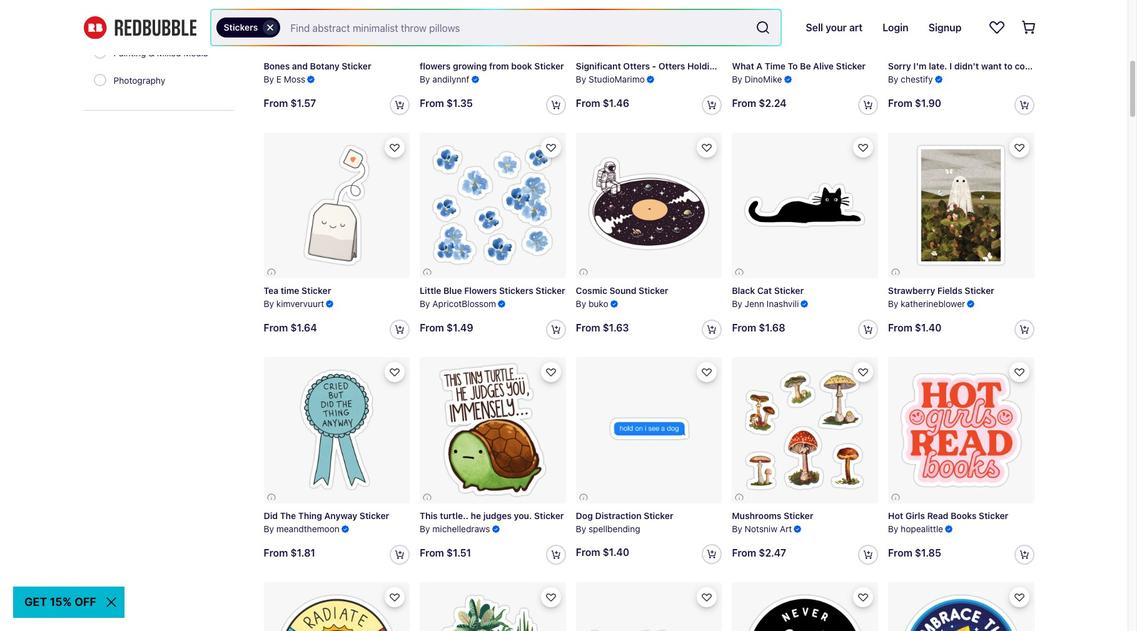 Task type: vqa. For each thing, say whether or not it's contained in the screenshot.
"DRAWING"
yes



Task type: describe. For each thing, give the bounding box(es) containing it.
from $1.68
[[732, 322, 785, 334]]

art
[[780, 523, 792, 534]]

by katherineblower
[[888, 298, 965, 309]]

$1.57
[[290, 97, 316, 109]]

strawberry
[[888, 285, 935, 296]]

studiomarimo
[[589, 74, 645, 84]]

drawing
[[114, 20, 147, 31]]

artwork medium option group
[[94, 0, 215, 95]]

from $1.49
[[420, 322, 473, 334]]

this turtle.. he judges you. sticker
[[420, 510, 564, 521]]

to
[[788, 61, 798, 71]]

sorry i'm late. i didn't want to come. sticker image
[[888, 0, 1034, 54]]

from for what a time to be alive sticker
[[732, 97, 756, 109]]

1 otters from the left
[[623, 61, 650, 71]]

sticker up dinomike
[[752, 61, 781, 71]]

from for significant otters - otters holding hands sticker
[[576, 97, 600, 109]]

$1.49
[[447, 322, 473, 334]]

he
[[471, 510, 481, 521]]

sticker inside dog distraction sticker by spellbending
[[644, 510, 673, 521]]

dog distraction sticker image
[[576, 357, 722, 503]]

significant otters - otters holding hands sticker
[[576, 61, 781, 71]]

1 vertical spatial stickers
[[499, 285, 533, 296]]

blue
[[443, 285, 462, 296]]

little blue flowers stickers sticker
[[420, 285, 565, 296]]

by for from $1.46
[[576, 74, 586, 84]]

from $1.81
[[264, 547, 315, 558]]

hot
[[888, 510, 903, 521]]

dog distraction sticker by spellbending
[[576, 510, 673, 534]]

did
[[264, 510, 278, 521]]

strawberry fields sticker image
[[888, 132, 1034, 279]]

by studiomarimo
[[576, 74, 645, 84]]

by jenn inashvili
[[732, 298, 799, 309]]

this
[[420, 510, 438, 521]]

sticker up kimvervuurt
[[302, 285, 331, 296]]

by apricotblossom
[[420, 298, 496, 309]]

meandthemoon
[[276, 523, 340, 534]]

from for cosmic sound sticker
[[576, 322, 600, 334]]

$1.68
[[759, 322, 785, 334]]

from for tea time sticker
[[264, 322, 288, 334]]

did the thing anyway sticker
[[264, 510, 389, 521]]

from $1.35
[[420, 97, 473, 109]]

from $1.90
[[888, 97, 941, 109]]

by for from $1.81
[[264, 523, 274, 534]]

by notsniw art
[[732, 523, 792, 534]]

painting & mixed media
[[114, 48, 208, 58]]

by meandthemoon
[[264, 523, 340, 534]]

from for this turtle.. he judges you. sticker
[[420, 547, 444, 558]]

flowers
[[420, 61, 451, 71]]

black
[[732, 285, 755, 296]]

buko
[[589, 298, 608, 309]]

and
[[292, 61, 308, 71]]

by for from $1.85
[[888, 523, 898, 534]]

redbubble logo image
[[84, 16, 196, 39]]

sticker right book
[[534, 61, 564, 71]]

-
[[652, 61, 656, 71]]

from for sorry i'm late. i didn't want to come. sticker
[[888, 97, 912, 109]]

$2.24
[[759, 97, 787, 109]]

by inside dog distraction sticker by spellbending
[[576, 523, 586, 534]]

Search term search field
[[280, 10, 751, 45]]

little
[[420, 285, 441, 296]]

did the thing anyway sticker image
[[264, 357, 410, 503]]

to
[[1004, 61, 1013, 71]]

from for flowers growing from book  sticker
[[420, 97, 444, 109]]

by for from $1.64
[[264, 298, 274, 309]]

notsniw
[[745, 523, 777, 534]]

time
[[281, 285, 299, 296]]

fields
[[937, 285, 962, 296]]

from $1.40 for dog distraction sticker
[[576, 547, 629, 558]]

sticker up art
[[784, 510, 813, 521]]

cosmic
[[576, 285, 607, 296]]

want
[[981, 61, 1002, 71]]

sticker right alive
[[836, 61, 866, 71]]

sticker right anyway
[[360, 510, 389, 521]]

moss
[[284, 74, 305, 84]]

by chestify
[[888, 74, 933, 84]]

tea time sticker
[[264, 285, 331, 296]]

michelledraws
[[432, 523, 490, 534]]

cosmic sound sticker image
[[576, 132, 722, 279]]

by for from $1.68
[[732, 298, 742, 309]]

cosmic sound sticker
[[576, 285, 668, 296]]

from $1.46
[[576, 97, 629, 109]]

time
[[765, 61, 786, 71]]

painting
[[114, 48, 146, 58]]

sticker right fields
[[965, 285, 994, 296]]

stickers inside stickers button
[[224, 22, 258, 33]]

from $1.51
[[420, 547, 471, 558]]

sticker right the come.
[[1043, 61, 1073, 71]]

spellbending
[[589, 523, 640, 534]]

book
[[511, 61, 532, 71]]

flowers
[[464, 285, 497, 296]]

judges
[[483, 510, 512, 521]]

from $2.24
[[732, 97, 787, 109]]

sorry
[[888, 61, 911, 71]]

Stickers field
[[211, 10, 781, 45]]

from for mushrooms sticker
[[732, 547, 756, 558]]

mushrooms
[[732, 510, 782, 521]]

from for little blue flowers stickers sticker
[[420, 322, 444, 334]]

growing
[[453, 61, 487, 71]]

by buko
[[576, 298, 608, 309]]

$1.40 for strawberry fields sticker
[[915, 322, 942, 334]]



Task type: locate. For each thing, give the bounding box(es) containing it.
by down the strawberry
[[888, 298, 898, 309]]

i'm
[[913, 61, 927, 71]]

what
[[732, 61, 754, 71]]

hot girls read books sticker
[[888, 510, 1008, 521]]

by michelledraws
[[420, 523, 490, 534]]

$1.40 down by katherineblower
[[915, 322, 942, 334]]

what a time to be alive sticker
[[732, 61, 866, 71]]

0 vertical spatial from $1.40
[[888, 322, 942, 334]]

$1.40
[[915, 322, 942, 334], [603, 547, 629, 558]]

0 vertical spatial stickers
[[224, 22, 258, 33]]

1 horizontal spatial otters
[[659, 61, 685, 71]]

$2.47
[[759, 547, 786, 558]]

by down black
[[732, 298, 742, 309]]

by down tea
[[264, 298, 274, 309]]

from $1.40 down by katherineblower
[[888, 322, 942, 334]]

from left $1.49
[[420, 322, 444, 334]]

by for from $1.51
[[420, 523, 430, 534]]

sticker right "books"
[[979, 510, 1008, 521]]

from
[[264, 97, 288, 109], [420, 97, 444, 109], [732, 97, 756, 109], [576, 97, 600, 109], [888, 97, 912, 109], [264, 322, 288, 334], [420, 322, 444, 334], [732, 322, 756, 334], [576, 322, 600, 334], [888, 322, 912, 334], [576, 547, 600, 558], [264, 547, 288, 558], [420, 547, 444, 558], [732, 547, 756, 558], [888, 547, 912, 558]]

by down cosmic
[[576, 298, 586, 309]]

by for from $1.49
[[420, 298, 430, 309]]

from for dog distraction sticker
[[576, 547, 600, 558]]

thing
[[298, 510, 322, 521]]

this turtle.. he judges you. sticker image
[[420, 357, 566, 503]]

0 horizontal spatial $1.40
[[603, 547, 629, 558]]

i
[[950, 61, 952, 71]]

mushrooms sticker image
[[732, 357, 878, 503]]

the
[[280, 510, 296, 521]]

by for from $2.24
[[732, 74, 742, 84]]

1 horizontal spatial from $1.40
[[888, 322, 942, 334]]

from left $1.85
[[888, 547, 912, 558]]

you.
[[514, 510, 532, 521]]

tea time sticker image
[[264, 132, 410, 279]]

distraction
[[595, 510, 642, 521]]

from left $1.81
[[264, 547, 288, 558]]

didn't
[[954, 61, 979, 71]]

by
[[264, 74, 274, 84], [420, 74, 430, 84], [732, 74, 742, 84], [576, 74, 586, 84], [888, 74, 898, 84], [264, 298, 274, 309], [420, 298, 430, 309], [732, 298, 742, 309], [576, 298, 586, 309], [888, 298, 898, 309], [264, 523, 274, 534], [420, 523, 430, 534], [732, 523, 742, 534], [576, 523, 586, 534], [888, 523, 898, 534]]

photography
[[114, 75, 165, 86]]

significant
[[576, 61, 621, 71]]

from for strawberry fields sticker
[[888, 322, 912, 334]]

from $1.57
[[264, 97, 316, 109]]

from down e
[[264, 97, 288, 109]]

dog
[[576, 510, 593, 521]]

by kimvervuurt
[[264, 298, 324, 309]]

by down hot
[[888, 523, 898, 534]]

otters left '-'
[[623, 61, 650, 71]]

from for hot girls read books sticker
[[888, 547, 912, 558]]

kimvervuurt
[[276, 298, 324, 309]]

e
[[276, 74, 281, 84]]

$1.40 for dog distraction sticker
[[603, 547, 629, 558]]

otters right '-'
[[659, 61, 685, 71]]

mixed
[[157, 48, 181, 58]]

a
[[756, 61, 763, 71]]

dinomike
[[745, 74, 782, 84]]

from down by katherineblower
[[888, 322, 912, 334]]

from down by andilynnf on the top left
[[420, 97, 444, 109]]

none radio inside artwork medium option group
[[94, 74, 106, 86]]

by down this
[[420, 523, 430, 534]]

1 horizontal spatial $1.40
[[915, 322, 942, 334]]

by down sorry
[[888, 74, 898, 84]]

from down jenn
[[732, 322, 756, 334]]

little blue flowers stickers sticker image
[[420, 132, 566, 279]]

black cat sticker image
[[732, 132, 878, 279]]

sound
[[610, 285, 636, 296]]

by for from $2.47
[[732, 523, 742, 534]]

hot girls read books sticker image
[[888, 357, 1034, 503]]

sticker right sound
[[639, 285, 668, 296]]

from $1.64
[[264, 322, 317, 334]]

turtle..
[[440, 510, 469, 521]]

by down did on the bottom left of the page
[[264, 523, 274, 534]]

botany
[[310, 61, 339, 71]]

by down little
[[420, 298, 430, 309]]

sticker left cosmic
[[536, 285, 565, 296]]

alive
[[813, 61, 834, 71]]

from for black cat sticker
[[732, 322, 756, 334]]

from left $1.46
[[576, 97, 600, 109]]

bones
[[264, 61, 290, 71]]

0 horizontal spatial stickers
[[224, 22, 258, 33]]

$1.64
[[290, 322, 317, 334]]

None radio
[[94, 74, 106, 86]]

from left $1.51 on the bottom left of the page
[[420, 547, 444, 558]]

hopealittle
[[901, 523, 943, 534]]

by for from $1.63
[[576, 298, 586, 309]]

sticker up inashvili
[[774, 285, 804, 296]]

holding
[[687, 61, 720, 71]]

by down dog
[[576, 523, 586, 534]]

by for from $1.40
[[888, 298, 898, 309]]

$1.40 down spellbending
[[603, 547, 629, 558]]

from down by dinomike on the top of page
[[732, 97, 756, 109]]

by for from $1.57
[[264, 74, 274, 84]]

strawberry fields sticker
[[888, 285, 994, 296]]

sticker right botany
[[342, 61, 371, 71]]

$1.51
[[447, 547, 471, 558]]

1 vertical spatial $1.40
[[603, 547, 629, 558]]

bones and botany sticker
[[264, 61, 371, 71]]

late.
[[929, 61, 947, 71]]

media
[[183, 48, 208, 58]]

from down by chestify
[[888, 97, 912, 109]]

sticker right the distraction
[[644, 510, 673, 521]]

$1.35
[[447, 97, 473, 109]]

from $1.85
[[888, 547, 941, 558]]

flowers growing from book  sticker
[[420, 61, 564, 71]]

by dinomike
[[732, 74, 782, 84]]

tea
[[264, 285, 278, 296]]

by down significant
[[576, 74, 586, 84]]

from down spellbending
[[576, 547, 600, 558]]

by hopealittle
[[888, 523, 943, 534]]

chestify
[[901, 74, 933, 84]]

books
[[951, 510, 977, 521]]

from for bones and botany sticker
[[264, 97, 288, 109]]

sorry i'm late. i didn't want to come. sticker
[[888, 61, 1073, 71]]

from $1.40 down spellbending
[[576, 547, 629, 558]]

0 horizontal spatial otters
[[623, 61, 650, 71]]

from $1.40 for strawberry fields sticker
[[888, 322, 942, 334]]

by down mushrooms
[[732, 523, 742, 534]]

$1.85
[[915, 547, 941, 558]]

by for from $1.90
[[888, 74, 898, 84]]

by down hands
[[732, 74, 742, 84]]

1 vertical spatial from $1.40
[[576, 547, 629, 558]]

come.
[[1015, 61, 1041, 71]]

from down by buko
[[576, 322, 600, 334]]

from left '$2.47'
[[732, 547, 756, 558]]

by down flowers
[[420, 74, 430, 84]]

andilynnf
[[432, 74, 469, 84]]

2 otters from the left
[[659, 61, 685, 71]]

0 horizontal spatial from $1.40
[[576, 547, 629, 558]]

1 horizontal spatial stickers
[[499, 285, 533, 296]]

from $1.63
[[576, 322, 629, 334]]

jenn
[[745, 298, 764, 309]]

otters
[[623, 61, 650, 71], [659, 61, 685, 71]]

$1.90
[[915, 97, 941, 109]]

sticker
[[342, 61, 371, 71], [534, 61, 564, 71], [836, 61, 866, 71], [752, 61, 781, 71], [1043, 61, 1073, 71], [302, 285, 331, 296], [536, 285, 565, 296], [774, 285, 804, 296], [639, 285, 668, 296], [965, 285, 994, 296], [360, 510, 389, 521], [534, 510, 564, 521], [784, 510, 813, 521], [644, 510, 673, 521], [979, 510, 1008, 521]]

$1.63
[[603, 322, 629, 334]]

girls
[[906, 510, 925, 521]]

by for from $1.35
[[420, 74, 430, 84]]

0 vertical spatial $1.40
[[915, 322, 942, 334]]

black cat sticker
[[732, 285, 804, 296]]

from left $1.64
[[264, 322, 288, 334]]

stickers button
[[216, 18, 280, 38]]

by e moss
[[264, 74, 305, 84]]

cat
[[757, 285, 772, 296]]

stickers
[[224, 22, 258, 33], [499, 285, 533, 296]]

sticker right you.
[[534, 510, 564, 521]]

katherineblower
[[901, 298, 965, 309]]

by left e
[[264, 74, 274, 84]]

from for did the thing anyway sticker
[[264, 547, 288, 558]]

&
[[148, 48, 155, 58]]

$1.46
[[603, 97, 629, 109]]

from
[[489, 61, 509, 71]]



